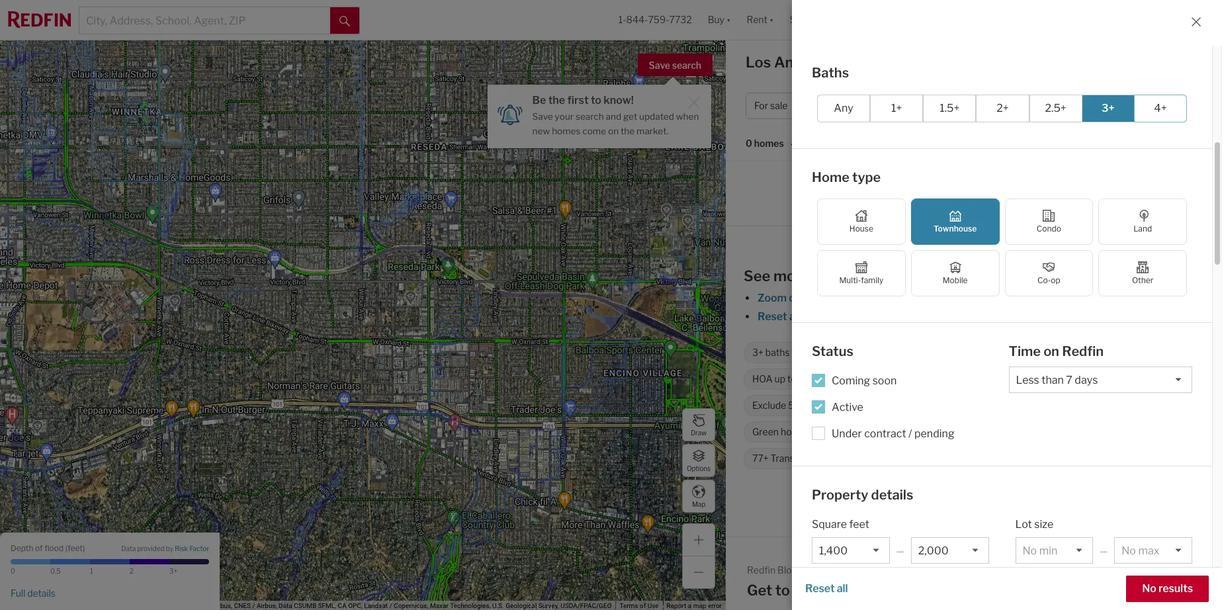 Task type: describe. For each thing, give the bounding box(es) containing it.
terms of use
[[620, 602, 659, 610]]

all inside reset all button
[[837, 582, 848, 595]]

Any radio
[[817, 94, 870, 122]]

when
[[676, 111, 699, 122]]

reset all filters button
[[757, 310, 833, 323]]

status
[[812, 343, 854, 359]]

coming soon
[[832, 374, 897, 387]]

options
[[687, 464, 711, 472]]

risk
[[175, 545, 188, 553]]

lot
[[1015, 518, 1032, 531]]

2+ radio
[[976, 94, 1029, 122]]

3+ for 3+ option
[[1102, 102, 1115, 115]]

of inside zoom out reset all filters or remove one of your filters below to see more homes
[[908, 310, 919, 323]]

0 homes • sort : recommended
[[746, 138, 891, 150]]

0 horizontal spatial los
[[746, 54, 771, 71]]

redfin link
[[891, 499, 923, 511]]

of for end of results
[[963, 232, 972, 243]]

all filters • 18
[[1088, 100, 1146, 111]]

family
[[861, 275, 884, 285]]

Land checkbox
[[1099, 199, 1187, 245]]

save for save search
[[649, 60, 670, 71]]

1+ radio
[[870, 94, 923, 122]]

2.5+ radio
[[1029, 94, 1082, 122]]

1 ©2023 from the left
[[118, 602, 138, 610]]

and
[[606, 111, 621, 122]]

0.5
[[50, 567, 61, 575]]

Other checkbox
[[1099, 250, 1187, 297]]

House checkbox
[[817, 199, 906, 245]]

by
[[166, 545, 173, 553]]

remove
[[848, 310, 885, 323]]

green
[[752, 426, 779, 438]]

report a map error link
[[667, 602, 722, 610]]

depth
[[11, 543, 33, 553]]

the inside save your search and get updated when new homes come on the market.
[[621, 126, 635, 136]]

save for save your search and get updated when new homes come on the market.
[[532, 111, 553, 122]]

0 horizontal spatial feet
[[68, 543, 83, 553]]

/ inside button
[[1004, 100, 1008, 111]]

options button
[[682, 444, 715, 477]]

homes inside zoom out reset all filters or remove one of your filters below to see more homes
[[1069, 310, 1103, 323]]

of for terms of use
[[640, 602, 646, 610]]

soon
[[873, 374, 897, 387]]

report a map error
[[667, 602, 722, 610]]

landsat
[[364, 602, 388, 610]]

end
[[945, 232, 961, 243]]

price
[[827, 100, 849, 111]]

home
[[781, 426, 806, 438]]

1 vertical spatial data
[[279, 602, 292, 610]]

— for lot size
[[1100, 545, 1108, 557]]

less
[[1073, 347, 1090, 358]]

1 airbus, from the left
[[212, 602, 232, 610]]

:
[[820, 138, 822, 149]]

55+
[[788, 400, 806, 411]]

1-844-759-7732
[[619, 14, 692, 25]]

2 ©2023 from the left
[[188, 602, 208, 610]]

results inside button
[[1159, 582, 1193, 595]]

option group for home type
[[817, 199, 1187, 297]]

los angeles, ca homes for sale
[[746, 54, 967, 71]]

reset inside zoom out reset all filters or remove one of your filters below to see more homes
[[758, 310, 787, 323]]

search inside button
[[672, 60, 701, 71]]

full details
[[11, 587, 56, 599]]

property details
[[812, 487, 914, 503]]

Mobile checkbox
[[911, 250, 1000, 297]]

to down the blog
[[775, 582, 790, 599]]

0 vertical spatial data
[[121, 545, 136, 553]]

more for read
[[1164, 565, 1191, 578]]

0 horizontal spatial angeles,
[[774, 54, 835, 71]]

google
[[140, 602, 160, 610]]

know!
[[604, 94, 634, 107]]

type
[[852, 169, 881, 185]]

active
[[832, 401, 864, 413]]

get
[[747, 582, 772, 599]]

map for map data ©2023 google  imagery ©2023 , airbus, cnes / airbus, data csumb sfml, ca opc, landsat / copernicus, maxar technologies, u.s. geological survey, usda/fpac/geo
[[88, 602, 101, 610]]

submit search image
[[339, 16, 350, 26]]

op
[[1051, 275, 1061, 285]]

under contract / pending
[[832, 427, 955, 440]]

1 vertical spatial angeles,
[[862, 582, 923, 599]]

full
[[11, 587, 25, 599]]

zoom out button
[[757, 292, 806, 304]]

remove townhouse image
[[946, 102, 953, 110]]

zoom
[[758, 292, 787, 304]]

$250/month
[[799, 373, 854, 385]]

0 for 0 homes • sort : recommended
[[746, 138, 752, 149]]

more inside zoom out reset all filters or remove one of your filters below to see more homes
[[1041, 310, 1067, 323]]

communities
[[808, 400, 864, 411]]

/ right cnes
[[252, 602, 255, 610]]

land
[[1134, 224, 1152, 234]]

score
[[802, 453, 828, 464]]

3+ down by
[[169, 567, 177, 575]]

1.5+
[[940, 102, 960, 115]]

to right up
[[788, 373, 797, 385]]

read more
[[1136, 565, 1191, 578]]

report
[[667, 602, 686, 610]]

co-
[[1038, 275, 1051, 285]]

77+ transit score
[[752, 453, 828, 464]]

square
[[812, 518, 847, 531]]

4+ radio
[[1134, 94, 1187, 122]]

sale
[[770, 100, 788, 111]]

— for square feet
[[896, 545, 905, 557]]

exclude for exclude 55+ communities
[[752, 400, 786, 411]]

terms
[[620, 602, 638, 610]]

no
[[1142, 582, 1157, 595]]

3+ baths
[[752, 347, 790, 358]]

exclude for exclude land leases
[[890, 373, 924, 385]]

Townhouse checkbox
[[911, 199, 1000, 245]]

3+ stories
[[1010, 373, 1053, 385]]

ba
[[1023, 100, 1034, 111]]

map
[[693, 602, 706, 610]]

townhouse button
[[880, 93, 963, 119]]

2 horizontal spatial ca
[[926, 582, 947, 599]]

77+
[[752, 453, 769, 464]]

maxar
[[430, 602, 449, 610]]

updated
[[639, 111, 674, 122]]

provided
[[137, 545, 164, 553]]

on redfin less than 7 days
[[1028, 347, 1141, 358]]

details for full details
[[27, 587, 56, 599]]

details for property details
[[871, 487, 914, 503]]

all
[[1088, 100, 1100, 111]]

no results button
[[1127, 576, 1209, 602]]

filters inside button
[[1102, 100, 1128, 111]]

for
[[914, 54, 934, 71]]

sort
[[800, 138, 820, 149]]

2.5+
[[1045, 102, 1067, 115]]

homes inside "0 homes • sort : recommended"
[[754, 138, 784, 149]]

1+
[[891, 102, 902, 115]]

• for homes
[[791, 139, 794, 150]]

on
[[1028, 347, 1040, 358]]



Task type: locate. For each thing, give the bounding box(es) containing it.
1 vertical spatial los
[[834, 582, 859, 599]]

1 horizontal spatial results
[[1159, 582, 1193, 595]]

map region
[[0, 4, 887, 610]]

townhouse left remove townhouse icon
[[888, 100, 939, 111]]

Co-op checkbox
[[1005, 250, 1093, 297]]

hoa
[[752, 373, 773, 385]]

1 horizontal spatial more
[[1041, 310, 1067, 323]]

home type
[[812, 169, 881, 185]]

filters left or on the right
[[803, 310, 832, 323]]

all right know
[[837, 582, 848, 595]]

to inside zoom out reset all filters or remove one of your filters below to see more homes
[[1008, 310, 1019, 323]]

0 vertical spatial more
[[774, 267, 810, 284]]

save inside save your search and get updated when new homes come on the market.
[[532, 111, 553, 122]]

draw button
[[682, 408, 715, 441]]

of right end
[[963, 232, 972, 243]]

homes inside save your search and get updated when new homes come on the market.
[[552, 126, 581, 136]]

map inside button
[[692, 500, 706, 508]]

all down out
[[789, 310, 800, 323]]

0 horizontal spatial save
[[532, 111, 553, 122]]

of left use at the bottom of page
[[640, 602, 646, 610]]

2 airbus, from the left
[[257, 602, 277, 610]]

recommended
[[824, 138, 891, 149]]

homes right the new
[[552, 126, 581, 136]]

0 vertical spatial your
[[555, 111, 574, 122]]

0 horizontal spatial more
[[774, 267, 810, 284]]

0 inside "0 homes • sort : recommended"
[[746, 138, 752, 149]]

mobile
[[943, 275, 968, 285]]

airbus, right cnes
[[257, 602, 277, 610]]

0 vertical spatial ca
[[838, 54, 859, 71]]

on right the 'on'
[[1044, 343, 1059, 359]]

more right the see
[[1041, 310, 1067, 323]]

imagery
[[162, 602, 186, 610]]

risk factor link
[[175, 545, 209, 554]]

2 vertical spatial townhouse
[[825, 347, 875, 358]]

on
[[608, 126, 619, 136], [1044, 343, 1059, 359]]

3+ for 3+ greatschools rating
[[841, 426, 852, 438]]

2 option group from the top
[[817, 199, 1187, 297]]

/ left rating
[[909, 427, 912, 440]]

reset inside button
[[805, 582, 835, 595]]

1 option group from the top
[[817, 94, 1187, 122]]

out
[[789, 292, 806, 304]]

home
[[812, 169, 850, 185]]

map for map
[[692, 500, 706, 508]]

1 vertical spatial search
[[576, 111, 604, 122]]

details right property
[[871, 487, 914, 503]]

survey,
[[538, 602, 559, 610]]

data provided by risk factor
[[121, 545, 209, 553]]

bd
[[991, 100, 1002, 111]]

18
[[1135, 100, 1146, 111]]

map left data
[[88, 602, 101, 610]]

details right full
[[27, 587, 56, 599]]

results down read more 'link'
[[1159, 582, 1193, 595]]

no results
[[1142, 582, 1193, 595]]

data
[[103, 602, 116, 610]]

0 vertical spatial feet
[[849, 518, 870, 531]]

save down 759-
[[649, 60, 670, 71]]

details inside full details button
[[27, 587, 56, 599]]

your
[[555, 111, 574, 122], [921, 310, 943, 323]]

0 vertical spatial search
[[672, 60, 701, 71]]

any
[[834, 102, 854, 115]]

filters left below
[[945, 310, 974, 323]]

homes
[[552, 126, 581, 136], [754, 138, 784, 149], [813, 267, 860, 284], [1069, 310, 1103, 323]]

google image
[[3, 593, 47, 610]]

1 horizontal spatial on
[[1044, 343, 1059, 359]]

1 vertical spatial exclude
[[752, 400, 786, 411]]

1 horizontal spatial ©2023
[[188, 602, 208, 610]]

be the first to know! dialog
[[487, 77, 711, 148]]

759-
[[648, 14, 669, 25]]

0 horizontal spatial •
[[791, 139, 794, 150]]

exclude land leases
[[890, 373, 974, 385]]

2 — from the left
[[1100, 545, 1108, 557]]

rating
[[914, 426, 940, 438]]

0 down for sale button
[[746, 138, 752, 149]]

option group containing house
[[817, 199, 1187, 297]]

1 vertical spatial all
[[837, 582, 848, 595]]

see
[[1021, 310, 1039, 323]]

0 horizontal spatial ca
[[338, 602, 347, 610]]

one
[[887, 310, 906, 323]]

days
[[1121, 347, 1141, 358]]

save inside button
[[649, 60, 670, 71]]

homes left family
[[813, 267, 860, 284]]

remove 3+ stories image
[[1059, 375, 1067, 383]]

the down the get
[[621, 126, 635, 136]]

1 vertical spatial option group
[[817, 199, 1187, 297]]

coming
[[832, 374, 870, 387]]

details
[[871, 487, 914, 503], [27, 587, 56, 599]]

1 vertical spatial 0
[[11, 567, 15, 575]]

townhouse inside button
[[888, 100, 939, 111]]

save search
[[649, 60, 701, 71]]

1 horizontal spatial angeles,
[[862, 582, 923, 599]]

0 horizontal spatial search
[[576, 111, 604, 122]]

co-op
[[1038, 275, 1061, 285]]

2 horizontal spatial more
[[1164, 565, 1191, 578]]

0 vertical spatial exclude
[[890, 373, 924, 385]]

technologies,
[[450, 602, 491, 610]]

0+
[[977, 100, 989, 111]]

Condo checkbox
[[1005, 199, 1093, 245]]

townhouse up coming
[[825, 347, 875, 358]]

of right the one
[[908, 310, 919, 323]]

3+ right all
[[1102, 102, 1115, 115]]

0 vertical spatial los
[[746, 54, 771, 71]]

1 horizontal spatial ca
[[838, 54, 859, 71]]

3+ for 3+ stories
[[1010, 373, 1021, 385]]

sfml,
[[318, 602, 336, 610]]

1 horizontal spatial data
[[279, 602, 292, 610]]

results right end
[[974, 232, 1004, 243]]

recommended button
[[822, 137, 901, 150]]

for sale button
[[746, 93, 813, 119]]

• for filters
[[1130, 100, 1133, 111]]

the right be
[[548, 94, 565, 107]]

remove 3+ greatschools rating image
[[948, 428, 956, 436]]

baths
[[766, 347, 790, 358]]

1 vertical spatial •
[[791, 139, 794, 150]]

data left csumb
[[279, 602, 292, 610]]

factor
[[190, 545, 209, 553]]

to inside be the first to know! dialog
[[591, 94, 601, 107]]

3+ inside 0+ bd / 3+ ba button
[[1009, 100, 1021, 111]]

draw
[[691, 429, 707, 436]]

option group for baths
[[817, 94, 1187, 122]]

depth of flood ( feet )
[[11, 543, 85, 553]]

flood
[[44, 543, 64, 553]]

search down the 7732
[[672, 60, 701, 71]]

u.s.
[[492, 602, 504, 610]]

error
[[708, 602, 722, 610]]

• inside button
[[1130, 100, 1133, 111]]

pending
[[915, 427, 955, 440]]

1 horizontal spatial feet
[[849, 518, 870, 531]]

3+ down active
[[841, 426, 852, 438]]

search up come
[[576, 111, 604, 122]]

/ right bd
[[1004, 100, 1008, 111]]

0 vertical spatial details
[[871, 487, 914, 503]]

0 horizontal spatial all
[[789, 310, 800, 323]]

0 horizontal spatial details
[[27, 587, 56, 599]]

filters right all
[[1102, 100, 1128, 111]]

opc,
[[348, 602, 363, 610]]

1 horizontal spatial map
[[692, 500, 706, 508]]

to right first
[[591, 94, 601, 107]]

1-844-759-7732 link
[[619, 14, 692, 25]]

townhouse up mobile checkbox
[[934, 224, 977, 234]]

of for depth of flood ( feet )
[[35, 543, 43, 553]]

0 vertical spatial on
[[608, 126, 619, 136]]

0 horizontal spatial filters
[[803, 310, 832, 323]]

1 horizontal spatial all
[[837, 582, 848, 595]]

get
[[623, 111, 637, 122]]

your inside zoom out reset all filters or remove one of your filters below to see more homes
[[921, 310, 943, 323]]

multi-family
[[839, 275, 884, 285]]

exclude left 'land'
[[890, 373, 924, 385]]

to left the see
[[1008, 310, 1019, 323]]

1 vertical spatial details
[[27, 587, 56, 599]]

0 horizontal spatial data
[[121, 545, 136, 553]]

on down and
[[608, 126, 619, 136]]

3+ right 2+
[[1009, 100, 1021, 111]]

map
[[692, 500, 706, 508], [88, 602, 101, 610]]

0 horizontal spatial reset
[[758, 310, 787, 323]]

1 vertical spatial your
[[921, 310, 943, 323]]

angeles, up for sale button
[[774, 54, 835, 71]]

1 horizontal spatial airbus,
[[257, 602, 277, 610]]

1 horizontal spatial search
[[672, 60, 701, 71]]

exclude up the green
[[752, 400, 786, 411]]

0 vertical spatial 0
[[746, 138, 752, 149]]

remove 0+ bd / 3+ ba image
[[1040, 102, 1048, 110]]

1 horizontal spatial your
[[921, 310, 943, 323]]

land
[[926, 373, 944, 385]]

more up no results on the right bottom of the page
[[1164, 565, 1191, 578]]

0 vertical spatial townhouse
[[888, 100, 939, 111]]

0 horizontal spatial —
[[896, 545, 905, 557]]

under
[[832, 427, 862, 440]]

3+ left stories
[[1010, 373, 1021, 385]]

geological
[[506, 602, 537, 610]]

• left sort
[[791, 139, 794, 150]]

3+ radio
[[1082, 94, 1135, 122]]

save up the new
[[532, 111, 553, 122]]

0 horizontal spatial 0
[[11, 567, 15, 575]]

reset all
[[805, 582, 848, 595]]

2 vertical spatial more
[[1164, 565, 1191, 578]]

4+
[[1154, 102, 1167, 115]]

,
[[209, 602, 211, 610]]

1 vertical spatial map
[[88, 602, 101, 610]]

hoa up to $250/month
[[752, 373, 854, 385]]

option group
[[817, 94, 1187, 122], [817, 199, 1187, 297]]

0 horizontal spatial ©2023
[[118, 602, 138, 610]]

Multi-family checkbox
[[817, 250, 906, 297]]

/ right landsat
[[389, 602, 392, 610]]

1 vertical spatial ca
[[926, 582, 947, 599]]

0 for 0
[[11, 567, 15, 575]]

save
[[649, 60, 670, 71], [532, 111, 553, 122]]

square feet
[[812, 518, 870, 531]]

map data ©2023 google  imagery ©2023 , airbus, cnes / airbus, data csumb sfml, ca opc, landsat / copernicus, maxar technologies, u.s. geological survey, usda/fpac/geo
[[88, 602, 612, 610]]

more inside 'link'
[[1164, 565, 1191, 578]]

• left the '18'
[[1130, 100, 1133, 111]]

©2023 right data
[[118, 602, 138, 610]]

remove hoa up to $250/month image
[[861, 375, 869, 383]]

1 vertical spatial save
[[532, 111, 553, 122]]

more up out
[[774, 267, 810, 284]]

1 horizontal spatial the
[[621, 126, 635, 136]]

0 horizontal spatial on
[[608, 126, 619, 136]]

1 horizontal spatial filters
[[945, 310, 974, 323]]

the
[[548, 94, 565, 107], [621, 126, 635, 136]]

1 horizontal spatial —
[[1100, 545, 1108, 557]]

for sale
[[754, 100, 788, 111]]

1 — from the left
[[896, 545, 905, 557]]

0 vertical spatial option group
[[817, 94, 1187, 122]]

City, Address, School, Agent, ZIP search field
[[79, 7, 330, 34]]

data
[[121, 545, 136, 553], [279, 602, 292, 610]]

1 vertical spatial results
[[1159, 582, 1193, 595]]

redfin blog
[[747, 564, 797, 576]]

1 horizontal spatial los
[[834, 582, 859, 599]]

los right know
[[834, 582, 859, 599]]

use
[[648, 602, 659, 610]]

contract
[[864, 427, 906, 440]]

condo
[[1037, 224, 1061, 234]]

0 vertical spatial angeles,
[[774, 54, 835, 71]]

list box
[[1009, 366, 1193, 393], [812, 537, 890, 564], [911, 537, 989, 564], [1015, 537, 1093, 564], [1115, 537, 1193, 564], [812, 598, 890, 610], [911, 598, 989, 610], [1015, 598, 1093, 610], [1115, 598, 1193, 610]]

0+ bd / 3+ ba
[[977, 100, 1034, 111]]

map down options
[[692, 500, 706, 508]]

1 vertical spatial on
[[1044, 343, 1059, 359]]

option group containing any
[[817, 94, 1187, 122]]

7732
[[669, 14, 692, 25]]

data left the provided
[[121, 545, 136, 553]]

0 horizontal spatial map
[[88, 602, 101, 610]]

los up for
[[746, 54, 771, 71]]

0 vertical spatial •
[[1130, 100, 1133, 111]]

airbus, right the ,
[[212, 602, 232, 610]]

3+ inside 3+ option
[[1102, 102, 1115, 115]]

your down first
[[555, 111, 574, 122]]

©2023 left the ,
[[188, 602, 208, 610]]

homes up on redfin less than 7 days at bottom right
[[1069, 310, 1103, 323]]

homes
[[862, 54, 911, 71]]

1 horizontal spatial •
[[1130, 100, 1133, 111]]

on inside save your search and get updated when new homes come on the market.
[[608, 126, 619, 136]]

more
[[774, 267, 810, 284], [1041, 310, 1067, 323], [1164, 565, 1191, 578]]

csumb
[[294, 602, 316, 610]]

angeles, right stories
[[862, 582, 923, 599]]

1 horizontal spatial save
[[649, 60, 670, 71]]

0 horizontal spatial your
[[555, 111, 574, 122]]

1 horizontal spatial reset
[[805, 582, 835, 595]]

property
[[812, 487, 869, 503]]

airbus,
[[212, 602, 232, 610], [257, 602, 277, 610]]

homes down for sale
[[754, 138, 784, 149]]

2 vertical spatial ca
[[338, 602, 347, 610]]

1 horizontal spatial details
[[871, 487, 914, 503]]

0 vertical spatial reset
[[758, 310, 787, 323]]

3+ for 3+ baths
[[752, 347, 764, 358]]

multi-
[[839, 275, 861, 285]]

copernicus,
[[394, 602, 428, 610]]

terms of use link
[[620, 602, 659, 610]]

1 vertical spatial reset
[[805, 582, 835, 595]]

feet right square
[[849, 518, 870, 531]]

0 up full
[[11, 567, 15, 575]]

exclude
[[890, 373, 924, 385], [752, 400, 786, 411]]

townhouse inside checkbox
[[934, 224, 977, 234]]

(
[[65, 543, 68, 553]]

0 vertical spatial save
[[649, 60, 670, 71]]

0 vertical spatial all
[[789, 310, 800, 323]]

0 vertical spatial results
[[974, 232, 1004, 243]]

0 vertical spatial map
[[692, 500, 706, 508]]

1 vertical spatial the
[[621, 126, 635, 136]]

1 horizontal spatial 0
[[746, 138, 752, 149]]

1 horizontal spatial exclude
[[890, 373, 924, 385]]

1 vertical spatial feet
[[68, 543, 83, 553]]

of left flood
[[35, 543, 43, 553]]

0 horizontal spatial results
[[974, 232, 1004, 243]]

0 horizontal spatial airbus,
[[212, 602, 232, 610]]

0 horizontal spatial the
[[548, 94, 565, 107]]

1.5+ radio
[[923, 94, 976, 122]]

feet right flood
[[68, 543, 83, 553]]

save your search and get updated when new homes come on the market.
[[532, 111, 699, 136]]

1 vertical spatial more
[[1041, 310, 1067, 323]]

your inside save your search and get updated when new homes come on the market.
[[555, 111, 574, 122]]

more for see
[[774, 267, 810, 284]]

search inside save your search and get updated when new homes come on the market.
[[576, 111, 604, 122]]

read
[[1136, 565, 1162, 578]]

below
[[976, 310, 1006, 323]]

all inside zoom out reset all filters or remove one of your filters below to see more homes
[[789, 310, 800, 323]]

your right the one
[[921, 310, 943, 323]]

map button
[[682, 480, 715, 513]]

1 vertical spatial townhouse
[[934, 224, 977, 234]]

blog
[[778, 564, 797, 576]]

3+ left baths at the right of the page
[[752, 347, 764, 358]]

• inside "0 homes • sort : recommended"
[[791, 139, 794, 150]]

green home
[[752, 426, 806, 438]]

844-
[[626, 14, 648, 25]]

0 horizontal spatial exclude
[[752, 400, 786, 411]]

2 horizontal spatial filters
[[1102, 100, 1128, 111]]

0 vertical spatial the
[[548, 94, 565, 107]]



Task type: vqa. For each thing, say whether or not it's contained in the screenshot.
7's "High"
no



